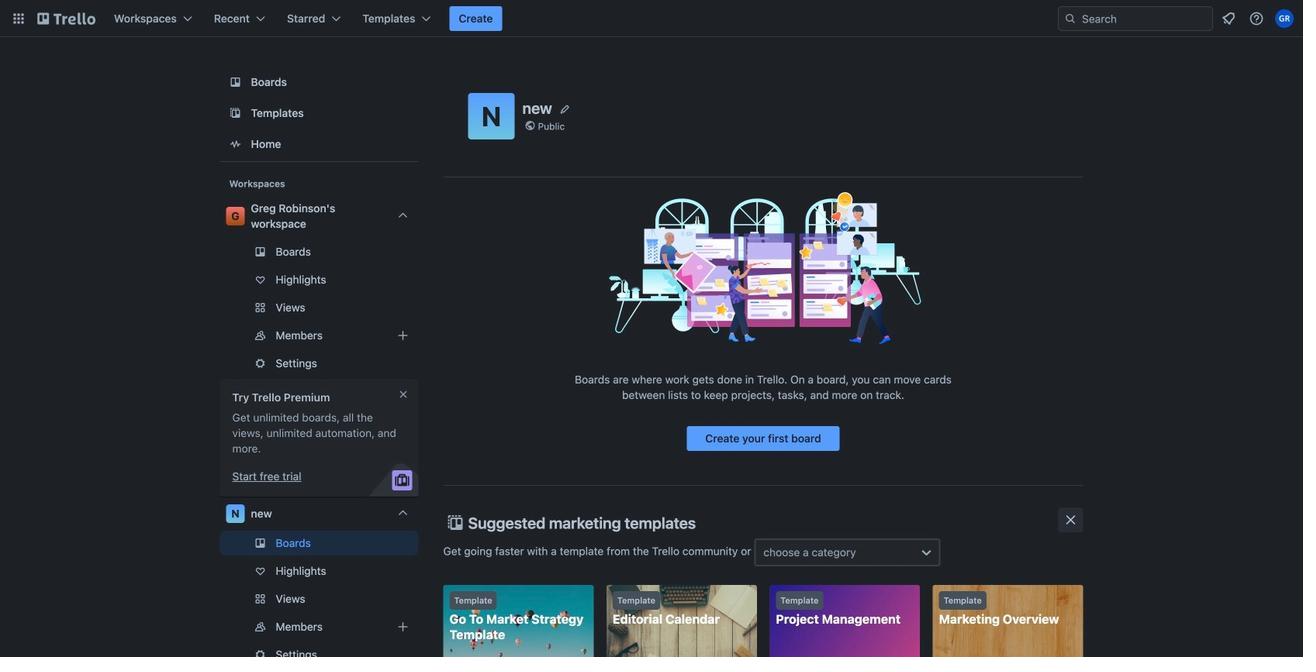 Task type: locate. For each thing, give the bounding box(es) containing it.
workspace create first board section image
[[604, 190, 923, 345]]

template board image
[[226, 104, 245, 123]]

greg robinson (gregrobinson96) image
[[1276, 9, 1294, 28]]

add image
[[394, 327, 412, 345]]

primary element
[[0, 0, 1304, 37]]

Search field
[[1077, 8, 1213, 29]]

back to home image
[[37, 6, 95, 31]]



Task type: vqa. For each thing, say whether or not it's contained in the screenshot.
find
no



Task type: describe. For each thing, give the bounding box(es) containing it.
board image
[[226, 73, 245, 92]]

add image
[[394, 618, 412, 637]]

search image
[[1065, 12, 1077, 25]]

home image
[[226, 135, 245, 154]]

0 notifications image
[[1220, 9, 1238, 28]]

open information menu image
[[1249, 11, 1265, 26]]



